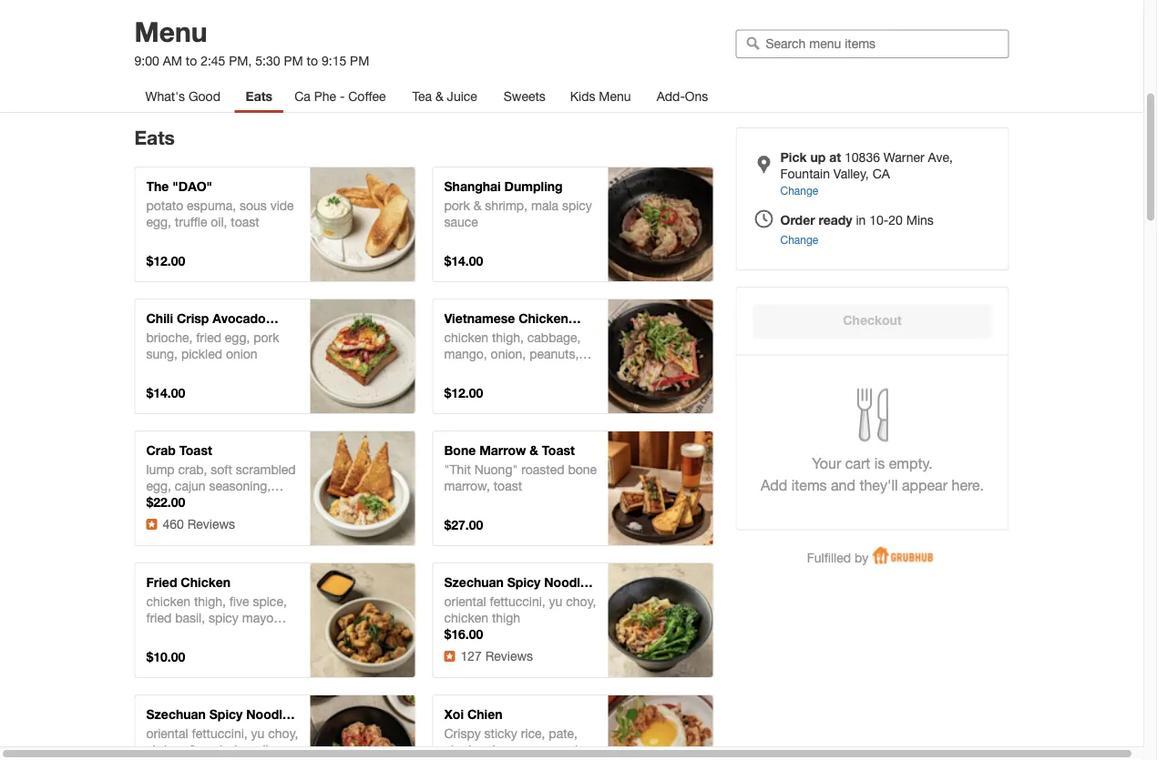 Task type: vqa. For each thing, say whether or not it's contained in the screenshot.


Task type: locate. For each thing, give the bounding box(es) containing it.
24 cart image
[[352, 226, 374, 248], [650, 226, 672, 248], [352, 490, 374, 512], [650, 622, 672, 644]]

egg, inside crab toast lump crab, soft scrambled egg, cajun seasoning, toast
[[146, 479, 171, 494]]

braised beef tongue, five spice, egg
[[146, 0, 288, 24]]

empty.
[[889, 456, 933, 472]]

toast down 'chili'
[[146, 328, 179, 343]]

pate,
[[549, 727, 578, 742]]

fettuccini, inside oriental fettuccini, yu choy, shrimp & pork dumplings
[[192, 727, 248, 742]]

0 vertical spatial change button
[[780, 182, 818, 199]]

thigh, inside chicken thigh, cabbage, mango, onion, peanuts, fish sauce dressing
[[492, 330, 524, 345]]

cart for chicken thigh, five spice, fried basil, spicy mayo sauce
[[371, 605, 396, 620]]

pork up onion
[[253, 330, 279, 345]]

0 vertical spatial $14.00
[[444, 254, 483, 269]]

add
[[330, 209, 353, 224], [628, 209, 651, 224], [330, 341, 353, 356], [628, 341, 651, 356], [330, 473, 353, 488], [628, 473, 651, 488], [761, 477, 788, 494], [330, 605, 353, 620], [628, 605, 651, 620], [330, 737, 353, 752], [628, 737, 651, 752]]

0 vertical spatial menu
[[134, 15, 207, 47]]

chicken inside "vietnamese chicken salad"
[[519, 311, 568, 326]]

five up mayo
[[229, 595, 249, 610]]

0 horizontal spatial five
[[229, 595, 249, 610]]

sweets
[[504, 89, 546, 104]]

1 horizontal spatial thigh,
[[492, 330, 524, 345]]

fettuccini, for chicken
[[490, 595, 546, 610]]

warner
[[884, 150, 925, 165]]

0 horizontal spatial and
[[146, 724, 169, 739]]

1 horizontal spatial $14.00
[[444, 254, 483, 269]]

1 vertical spatial toast
[[494, 479, 522, 494]]

seasoning,
[[209, 479, 271, 494]]

0 vertical spatial and
[[831, 477, 856, 494]]

toast down sous
[[231, 215, 259, 230]]

noodles up oriental fettuccini, yu choy, chicken thigh
[[544, 575, 594, 590]]

add to cart for chicken thigh, five spice, fried basil, spicy mayo sauce
[[330, 605, 396, 620]]

1 horizontal spatial spice,
[[253, 595, 287, 610]]

& inside shanghai dumpling pork & shrimp, mala spicy sauce
[[473, 198, 482, 213]]

toast up 'crab,'
[[179, 443, 212, 458]]

toast down nuong"
[[494, 479, 522, 494]]

127
[[461, 649, 482, 664]]

crab toast lump crab, soft scrambled egg, cajun seasoning, toast
[[146, 443, 296, 510]]

10-
[[870, 212, 889, 227]]

1 vertical spatial spice,
[[253, 595, 287, 610]]

reviews
[[187, 517, 235, 532], [485, 649, 533, 664]]

0 vertical spatial chicken
[[519, 311, 568, 326]]

1 vertical spatial $12.00
[[444, 386, 483, 401]]

and down cart
[[831, 477, 856, 494]]

& down dumplings
[[189, 743, 197, 758]]

peanuts,
[[530, 347, 579, 362]]

0 horizontal spatial choy,
[[268, 727, 298, 742]]

spicy for chicken
[[507, 575, 541, 590]]

2 pm from the left
[[350, 53, 369, 68]]

0 horizontal spatial oriental
[[146, 727, 188, 742]]

shrimp
[[146, 743, 185, 758]]

xoi
[[444, 707, 464, 723]]

spicy up oriental fettuccini, yu choy, chicken thigh
[[507, 575, 541, 590]]

1 horizontal spatial fried
[[196, 330, 221, 345]]

cart for "thit nuong" roasted bone marrow, toast
[[669, 473, 694, 488]]

1 vertical spatial noodles
[[246, 707, 296, 723]]

& right tea
[[435, 89, 443, 104]]

0 horizontal spatial reviews
[[187, 517, 235, 532]]

fulfilled by
[[807, 550, 869, 565]]

crab,
[[178, 462, 207, 477]]

sauce down mango,
[[468, 363, 502, 378]]

1 horizontal spatial menu
[[599, 89, 631, 104]]

toast up the roasted
[[542, 443, 575, 458]]

sung,
[[146, 347, 178, 362]]

1 horizontal spatial five
[[269, 0, 288, 7]]

spicy inside "szechuan spicy noodles and dumplings"
[[209, 707, 243, 723]]

1 horizontal spatial reviews
[[485, 649, 533, 664]]

noodles
[[544, 575, 594, 590], [246, 707, 296, 723]]

oriental
[[444, 595, 486, 610], [146, 727, 188, 742]]

1 vertical spatial yu
[[251, 727, 265, 742]]

2 horizontal spatial and
[[831, 477, 856, 494]]

9:00
[[134, 53, 159, 68]]

24 cart image for crab toast lump crab, soft scrambled egg, cajun seasoning, toast
[[352, 490, 374, 512]]

2 change from the top
[[780, 233, 818, 246]]

cart for oriental fettuccini, yu choy, chicken thigh
[[669, 605, 694, 620]]

five inside the "braised beef tongue, five spice, egg"
[[269, 0, 288, 7]]

spice, inside the "braised beef tongue, five spice, egg"
[[146, 9, 180, 24]]

and up shrimp
[[146, 724, 169, 739]]

1 horizontal spatial spicy
[[562, 198, 592, 213]]

1 vertical spatial reviews
[[485, 649, 533, 664]]

ons
[[685, 89, 708, 104]]

and for szechuan spicy noodles and chicken
[[444, 592, 467, 607]]

toast for chili
[[146, 328, 179, 343]]

szechuan inside szechuan spicy noodles and chicken
[[444, 575, 504, 590]]

& up the roasted
[[530, 443, 538, 458]]

lap
[[492, 743, 510, 758]]

fettuccini, for dumplings
[[192, 727, 248, 742]]

0 vertical spatial spicy
[[562, 198, 592, 213]]

chicken inside 'fried chicken chicken thigh, five spice, fried basil, spicy mayo sauce $10.00'
[[181, 575, 231, 590]]

thigh, up onion,
[[492, 330, 524, 345]]

pork down dumplings
[[200, 743, 226, 758]]

1 vertical spatial oriental
[[146, 727, 188, 742]]

change button
[[780, 182, 818, 199], [780, 231, 818, 248]]

toast inside 'bone marrow & toast "thit nuong" roasted bone marrow, toast'
[[494, 479, 522, 494]]

egg, down lump
[[146, 479, 171, 494]]

pork inside shanghai dumpling pork & shrimp, mala spicy sauce
[[444, 198, 470, 213]]

shrimp,
[[485, 198, 528, 213]]

spicy inside 'fried chicken chicken thigh, five spice, fried basil, spicy mayo sauce $10.00'
[[209, 611, 239, 626]]

sauce inside shanghai dumpling pork & shrimp, mala spicy sauce
[[444, 215, 478, 230]]

$12.00
[[146, 254, 185, 269], [444, 386, 483, 401]]

choy,
[[566, 595, 596, 610], [268, 727, 298, 742]]

1 vertical spatial thigh,
[[194, 595, 226, 610]]

1 horizontal spatial eats
[[246, 89, 273, 104]]

chicken inside 'fried chicken chicken thigh, five spice, fried basil, spicy mayo sauce $10.00'
[[146, 595, 190, 610]]

checkout button
[[753, 304, 992, 338]]

chicken up basil,
[[181, 575, 231, 590]]

2 vertical spatial chicken
[[444, 611, 488, 626]]

0 vertical spatial oil,
[[211, 215, 227, 230]]

$14.00 down the sung,
[[146, 386, 185, 401]]

spicy
[[562, 198, 592, 213], [209, 611, 239, 626]]

add for brioche, fried egg, pork sung, pickled onion
[[330, 341, 353, 356]]

1 vertical spatial menu
[[599, 89, 631, 104]]

tea & juice
[[412, 89, 477, 104]]

chicken for vietnamese
[[519, 311, 568, 326]]

1 horizontal spatial and
[[444, 592, 467, 607]]

1 horizontal spatial toast
[[231, 215, 259, 230]]

1 horizontal spatial choy,
[[566, 595, 596, 610]]

0 vertical spatial egg,
[[146, 215, 171, 230]]

cart for pork & shrimp, mala spicy sauce
[[669, 209, 694, 224]]

1 change from the top
[[780, 184, 818, 197]]

1 vertical spatial change
[[780, 233, 818, 246]]

$14.00 up vietnamese
[[444, 254, 483, 269]]

cabbage,
[[527, 330, 581, 345]]

0 horizontal spatial thigh,
[[194, 595, 226, 610]]

pm right "5:30"
[[284, 53, 303, 68]]

oriental inside oriental fettuccini, yu choy, chicken thigh
[[444, 595, 486, 610]]

and up $16.00
[[444, 592, 467, 607]]

pm
[[284, 53, 303, 68], [350, 53, 369, 68]]

1 vertical spatial oil,
[[525, 759, 541, 761]]

0 vertical spatial yu
[[549, 595, 563, 610]]

5:30
[[255, 53, 280, 68]]

eats
[[246, 89, 273, 104], [134, 126, 175, 149]]

menu down braised
[[134, 15, 207, 47]]

2 vertical spatial chicken
[[470, 592, 520, 607]]

add to cart for brioche, fried egg, pork sung, pickled onion
[[330, 341, 396, 356]]

vide
[[270, 198, 294, 213]]

toast
[[231, 215, 259, 230], [494, 479, 522, 494], [146, 495, 175, 510]]

cart for lump crab, soft scrambled egg, cajun seasoning, toast
[[371, 473, 396, 488]]

0 horizontal spatial menu
[[134, 15, 207, 47]]

1 vertical spatial sauce
[[468, 363, 502, 378]]

1 vertical spatial chicken
[[146, 595, 190, 610]]

checkout
[[843, 313, 902, 328]]

and inside your cart is empty. add items and they'll appear here.
[[831, 477, 856, 494]]

beef
[[193, 0, 218, 7]]

0 horizontal spatial spicy
[[209, 611, 239, 626]]

egg, inside the "dao" potato espuma, sous vide egg, truffle oil, toast
[[146, 215, 171, 230]]

fettuccini, inside oriental fettuccini, yu choy, chicken thigh
[[490, 595, 546, 610]]

szechuan up thigh
[[444, 575, 504, 590]]

egg, up onion
[[225, 330, 250, 345]]

pork inside brioche, fried egg, pork sung, pickled onion
[[253, 330, 279, 345]]

1 horizontal spatial szechuan
[[444, 575, 504, 590]]

0 horizontal spatial szechuan
[[146, 707, 206, 723]]

0 vertical spatial $12.00
[[146, 254, 185, 269]]

what's
[[145, 89, 185, 104]]

egg, for crab toast
[[146, 479, 171, 494]]

1 vertical spatial fried
[[146, 611, 172, 626]]

crispy
[[444, 727, 481, 742]]

spicy inside shanghai dumpling pork & shrimp, mala spicy sauce
[[562, 198, 592, 213]]

pick
[[780, 150, 807, 165]]

oriental inside oriental fettuccini, yu choy, shrimp & pork dumplings
[[146, 727, 188, 742]]

$12.00 down fish
[[444, 386, 483, 401]]

pm right 9:15
[[350, 53, 369, 68]]

xoi chien crispy sticky rice, pate, cha lua, lap xuong, pork floss, scallion oil, peanut
[[444, 707, 594, 761]]

0 vertical spatial five
[[269, 0, 288, 7]]

460
[[163, 517, 184, 532]]

fettuccini, up thigh
[[490, 595, 546, 610]]

0 vertical spatial spice,
[[146, 9, 180, 24]]

yu inside oriental fettuccini, yu choy, shrimp & pork dumplings
[[251, 727, 265, 742]]

reviews for 460 reviews
[[187, 517, 235, 532]]

tab list containing what's good
[[134, 80, 788, 113]]

add-ons
[[657, 89, 708, 104]]

add for oriental fettuccini, yu choy, chicken thigh
[[628, 605, 651, 620]]

0 vertical spatial eats
[[246, 89, 273, 104]]

fettuccini, up dumplings
[[192, 727, 248, 742]]

1 vertical spatial egg,
[[225, 330, 250, 345]]

dressing
[[505, 363, 554, 378]]

reviews right 460
[[187, 517, 235, 532]]

and for szechuan spicy noodles and dumplings
[[146, 724, 169, 739]]

and inside "szechuan spicy noodles and dumplings"
[[146, 724, 169, 739]]

pork inside oriental fettuccini, yu choy, shrimp & pork dumplings
[[200, 743, 226, 758]]

0 vertical spatial toast
[[231, 215, 259, 230]]

scallion
[[478, 759, 521, 761]]

0 horizontal spatial $12.00
[[146, 254, 185, 269]]

szechuan spicy noodles and chicken
[[444, 575, 594, 607]]

2 vertical spatial sauce
[[146, 627, 180, 642]]

oriental fettuccini, yu choy, shrimp & pork dumplings
[[146, 727, 298, 758]]

add to cart for potato espuma, sous vide egg, truffle oil, toast
[[330, 209, 396, 224]]

noodles inside szechuan spicy noodles and chicken
[[544, 575, 594, 590]]

add for lump crab, soft scrambled egg, cajun seasoning, toast
[[330, 473, 353, 488]]

$12.00 for potato espuma, sous vide egg, truffle oil, toast
[[146, 254, 185, 269]]

0 vertical spatial choy,
[[566, 595, 596, 610]]

toast inside the "dao" potato espuma, sous vide egg, truffle oil, toast
[[231, 215, 259, 230]]

noodles inside "szechuan spicy noodles and dumplings"
[[246, 707, 296, 723]]

chicken thigh, cabbage, mango, onion, peanuts, fish sauce dressing
[[444, 330, 581, 378]]

0 horizontal spatial $14.00
[[146, 386, 185, 401]]

and inside szechuan spicy noodles and chicken
[[444, 592, 467, 607]]

oriental for chicken
[[444, 595, 486, 610]]

1 horizontal spatial $12.00
[[444, 386, 483, 401]]

menu inside menu 9:00 am to 2:45 pm, 5:30 pm to 9:15 pm
[[134, 15, 207, 47]]

fulfilled
[[807, 550, 851, 565]]

sauce up $10.00
[[146, 627, 180, 642]]

spicy right mala
[[562, 198, 592, 213]]

0 vertical spatial fried
[[196, 330, 221, 345]]

chicken up cabbage,
[[519, 311, 568, 326]]

your
[[812, 456, 841, 472]]

1 horizontal spatial noodles
[[544, 575, 594, 590]]

toast inside crab toast lump crab, soft scrambled egg, cajun seasoning, toast
[[146, 495, 175, 510]]

change
[[780, 184, 818, 197], [780, 233, 818, 246]]

$12.00 down truffle
[[146, 254, 185, 269]]

0 horizontal spatial fettuccini,
[[192, 727, 248, 742]]

24 cart image for brioche, fried egg, pork sung, pickled onion
[[352, 358, 374, 380]]

order ready in 10-20 mins
[[780, 212, 934, 227]]

chicken down fried
[[146, 595, 190, 610]]

sauce inside chicken thigh, cabbage, mango, onion, peanuts, fish sauce dressing
[[468, 363, 502, 378]]

24 cart image
[[352, 358, 374, 380], [650, 358, 672, 380], [650, 490, 672, 512], [352, 622, 374, 644]]

fried
[[196, 330, 221, 345], [146, 611, 172, 626]]

0 vertical spatial sauce
[[444, 215, 478, 230]]

egg, down potato
[[146, 215, 171, 230]]

1 vertical spatial szechuan
[[146, 707, 206, 723]]

chili crisp avocado toast
[[146, 311, 266, 343]]

1 vertical spatial change button
[[780, 231, 818, 248]]

pork down pate,
[[556, 743, 581, 758]]

0 vertical spatial chicken
[[444, 330, 488, 345]]

change button down fountain
[[780, 182, 818, 199]]

tab list
[[134, 80, 788, 113]]

spice, up mayo
[[253, 595, 287, 610]]

eats inside tab list
[[246, 89, 273, 104]]

reviews right 127 at the left bottom of the page
[[485, 649, 533, 664]]

spice, down braised
[[146, 9, 180, 24]]

0 horizontal spatial eats
[[134, 126, 175, 149]]

0 vertical spatial change
[[780, 184, 818, 197]]

chicken up $16.00
[[444, 611, 488, 626]]

0 horizontal spatial pm
[[284, 53, 303, 68]]

pork down the shanghai on the top left
[[444, 198, 470, 213]]

shanghai
[[444, 179, 501, 194]]

spicy up dumplings
[[209, 707, 243, 723]]

0 horizontal spatial oil,
[[211, 215, 227, 230]]

1 horizontal spatial oil,
[[525, 759, 541, 761]]

avocado
[[213, 311, 266, 326]]

1 vertical spatial eats
[[134, 126, 175, 149]]

0 horizontal spatial spice,
[[146, 9, 180, 24]]

0 vertical spatial fettuccini,
[[490, 595, 546, 610]]

at
[[829, 150, 841, 165]]

2 vertical spatial egg,
[[146, 479, 171, 494]]

0 vertical spatial spicy
[[507, 575, 541, 590]]

five right tongue,
[[269, 0, 288, 7]]

1 horizontal spatial yu
[[549, 595, 563, 610]]

1 vertical spatial and
[[444, 592, 467, 607]]

0 vertical spatial oriental
[[444, 595, 486, 610]]

change down order
[[780, 233, 818, 246]]

oil, down xuong, at the bottom left of the page
[[525, 759, 541, 761]]

1 vertical spatial five
[[229, 595, 249, 610]]

choy, inside oriental fettuccini, yu choy, chicken thigh
[[566, 595, 596, 610]]

toast up 460
[[146, 495, 175, 510]]

$14.00
[[444, 254, 483, 269], [146, 386, 185, 401]]

eats down what's
[[134, 126, 175, 149]]

chicken up thigh
[[470, 592, 520, 607]]

oil, down the espuma,
[[211, 215, 227, 230]]

1 change button from the top
[[780, 182, 818, 199]]

10836
[[845, 150, 880, 165]]

fried up pickled
[[196, 330, 221, 345]]

1 vertical spatial spicy
[[209, 707, 243, 723]]

1 vertical spatial fettuccini,
[[192, 727, 248, 742]]

0 vertical spatial szechuan
[[444, 575, 504, 590]]

change down fountain
[[780, 184, 818, 197]]

yu for dumplings
[[251, 727, 265, 742]]

fried inside brioche, fried egg, pork sung, pickled onion
[[196, 330, 221, 345]]

0 horizontal spatial noodles
[[246, 707, 296, 723]]

1 vertical spatial $14.00
[[146, 386, 185, 401]]

1 vertical spatial spicy
[[209, 611, 239, 626]]

0 horizontal spatial toast
[[146, 495, 175, 510]]

noodles for szechuan spicy noodles and dumplings
[[246, 707, 296, 723]]

1 horizontal spatial spicy
[[507, 575, 541, 590]]

& down the shanghai on the top left
[[473, 198, 482, 213]]

0 horizontal spatial yu
[[251, 727, 265, 742]]

add to cart for "thit nuong" roasted bone marrow, toast
[[628, 473, 694, 488]]

24 cart image for chicken thigh, five spice, fried basil, spicy mayo sauce
[[352, 622, 374, 644]]

2 change button from the top
[[780, 231, 818, 248]]

1 horizontal spatial oriental
[[444, 595, 486, 610]]

2 vertical spatial and
[[146, 724, 169, 739]]

1 vertical spatial choy,
[[268, 727, 298, 742]]

change button for order ready
[[780, 231, 818, 248]]

fried left basil,
[[146, 611, 172, 626]]

spicy right basil,
[[209, 611, 239, 626]]

chicken up mango,
[[444, 330, 488, 345]]

thigh, up basil,
[[194, 595, 226, 610]]

cha
[[444, 743, 465, 758]]

$14.00 for brioche, fried egg, pork sung, pickled onion
[[146, 386, 185, 401]]

spicy inside szechuan spicy noodles and chicken
[[507, 575, 541, 590]]

toast inside 'bone marrow & toast "thit nuong" roasted bone marrow, toast'
[[542, 443, 575, 458]]

oriental up $16.00
[[444, 595, 486, 610]]

1 vertical spatial chicken
[[181, 575, 231, 590]]

bone
[[568, 462, 597, 477]]

2 vertical spatial toast
[[146, 495, 175, 510]]

menu right the kids
[[599, 89, 631, 104]]

the "dao" potato espuma, sous vide egg, truffle oil, toast
[[146, 179, 294, 230]]

0 vertical spatial reviews
[[187, 517, 235, 532]]

$10.00
[[146, 650, 185, 665]]

sauce
[[444, 215, 478, 230], [468, 363, 502, 378], [146, 627, 180, 642]]

mala
[[531, 198, 559, 213]]

toast for bone
[[542, 443, 575, 458]]

0 vertical spatial noodles
[[544, 575, 594, 590]]

eats down "5:30"
[[246, 89, 273, 104]]

noodles up dumplings
[[246, 707, 296, 723]]

choy, inside oriental fettuccini, yu choy, shrimp & pork dumplings
[[268, 727, 298, 742]]

dumpling
[[504, 179, 563, 194]]

change button down order
[[780, 231, 818, 248]]

1 horizontal spatial pm
[[350, 53, 369, 68]]

add to cart
[[330, 209, 396, 224], [628, 209, 694, 224], [330, 341, 396, 356], [628, 341, 694, 356], [330, 473, 396, 488], [628, 473, 694, 488], [330, 605, 396, 620], [628, 605, 694, 620], [330, 737, 396, 752], [628, 737, 694, 752]]

1 horizontal spatial fettuccini,
[[490, 595, 546, 610]]

fried
[[146, 575, 177, 590]]

oil, inside the xoi chien crispy sticky rice, pate, cha lua, lap xuong, pork floss, scallion oil, peanut
[[525, 759, 541, 761]]

oriental up shrimp
[[146, 727, 188, 742]]

szechuan inside "szechuan spicy noodles and dumplings"
[[146, 707, 206, 723]]

szechuan up dumplings
[[146, 707, 206, 723]]

mayo
[[242, 611, 274, 626]]

yu inside oriental fettuccini, yu choy, chicken thigh
[[549, 595, 563, 610]]

1 pm from the left
[[284, 53, 303, 68]]

sticky
[[484, 727, 517, 742]]

toast inside chili crisp avocado toast
[[146, 328, 179, 343]]

0 horizontal spatial spicy
[[209, 707, 243, 723]]

0 vertical spatial thigh,
[[492, 330, 524, 345]]

sauce down the shanghai on the top left
[[444, 215, 478, 230]]

phe
[[314, 89, 336, 104]]

yu for chicken
[[549, 595, 563, 610]]



Task type: describe. For each thing, give the bounding box(es) containing it.
egg, inside brioche, fried egg, pork sung, pickled onion
[[225, 330, 250, 345]]

$14.00 for pork & shrimp, mala spicy sauce
[[444, 254, 483, 269]]

pickled
[[181, 347, 222, 362]]

pm,
[[229, 53, 252, 68]]

here.
[[952, 477, 984, 494]]

shanghai dumpling pork & shrimp, mala spicy sauce
[[444, 179, 592, 230]]

chicken inside szechuan spicy noodles and chicken
[[470, 592, 520, 607]]

$12.00 for chicken thigh, cabbage, mango, onion, peanuts, fish sauce dressing
[[444, 386, 483, 401]]

bone
[[444, 443, 476, 458]]

ca
[[294, 89, 310, 104]]

appear
[[902, 477, 948, 494]]

ca phe - coffee
[[294, 89, 386, 104]]

ready
[[819, 212, 852, 227]]

egg
[[184, 9, 205, 24]]

& inside oriental fettuccini, yu choy, shrimp & pork dumplings
[[189, 743, 197, 758]]

tongue,
[[222, 0, 265, 7]]

oil, inside the "dao" potato espuma, sous vide egg, truffle oil, toast
[[211, 215, 227, 230]]

noodles for szechuan spicy noodles and chicken
[[544, 575, 594, 590]]

oriental fettuccini, yu choy, chicken thigh
[[444, 595, 596, 626]]

truffle
[[175, 215, 207, 230]]

up
[[810, 150, 826, 165]]

rice,
[[521, 727, 545, 742]]

menu inside tab list
[[599, 89, 631, 104]]

marrow
[[479, 443, 526, 458]]

add to cart for oriental fettuccini, yu choy, chicken thigh
[[628, 605, 694, 620]]

Search menu items text field
[[766, 35, 1000, 52]]

24 cart image for the "dao" potato espuma, sous vide egg, truffle oil, toast
[[352, 226, 374, 248]]

szechuan for chicken
[[444, 575, 504, 590]]

change for order ready
[[780, 233, 818, 246]]

2:45
[[201, 53, 225, 68]]

nuong"
[[474, 462, 518, 477]]

add for "thit nuong" roasted bone marrow, toast
[[628, 473, 651, 488]]

the
[[146, 179, 169, 194]]

marrow,
[[444, 479, 490, 494]]

sauce for mango,
[[468, 363, 502, 378]]

add-
[[657, 89, 685, 104]]

tea
[[412, 89, 432, 104]]

what's good
[[145, 89, 220, 104]]

spice, inside 'fried chicken chicken thigh, five spice, fried basil, spicy mayo sauce $10.00'
[[253, 595, 287, 610]]

szechuan spicy noodles and dumplings
[[146, 707, 296, 739]]

toast inside crab toast lump crab, soft scrambled egg, cajun seasoning, toast
[[179, 443, 212, 458]]

crab
[[146, 443, 176, 458]]

toast for crab,
[[146, 495, 175, 510]]

your cart is empty. add items and they'll appear here.
[[761, 456, 984, 494]]

thigh
[[492, 611, 520, 626]]

fried inside 'fried chicken chicken thigh, five spice, fried basil, spicy mayo sauce $10.00'
[[146, 611, 172, 626]]

pick up at
[[780, 150, 841, 165]]

$22.00
[[146, 495, 185, 510]]

add for chicken thigh, cabbage, mango, onion, peanuts, fish sauce dressing
[[628, 341, 651, 356]]

kids
[[570, 89, 595, 104]]

brioche, fried egg, pork sung, pickled onion
[[146, 330, 279, 362]]

chicken inside chicken thigh, cabbage, mango, onion, peanuts, fish sauce dressing
[[444, 330, 488, 345]]

add for pork & shrimp, mala spicy sauce
[[628, 209, 651, 224]]

cart
[[845, 456, 870, 472]]

chili
[[146, 311, 173, 326]]

change for pick up at
[[780, 184, 818, 197]]

dumplings
[[230, 743, 289, 758]]

five inside 'fried chicken chicken thigh, five spice, fried basil, spicy mayo sauce $10.00'
[[229, 595, 249, 610]]

add to cart for pork & shrimp, mala spicy sauce
[[628, 209, 694, 224]]

$16.00
[[444, 627, 483, 642]]

floss,
[[444, 759, 474, 761]]

spicy for dumplings
[[209, 707, 243, 723]]

vietnamese chicken salad
[[444, 311, 568, 343]]

sauce inside 'fried chicken chicken thigh, five spice, fried basil, spicy mayo sauce $10.00'
[[146, 627, 180, 642]]

toast for espuma,
[[231, 215, 259, 230]]

chicken for fried
[[181, 575, 231, 590]]

good
[[189, 89, 220, 104]]

10836 warner ave, fountain valley, ca
[[780, 150, 953, 181]]

chien
[[467, 707, 503, 723]]

coffee
[[348, 89, 386, 104]]

chicken inside oriental fettuccini, yu choy, chicken thigh
[[444, 611, 488, 626]]

cajun
[[175, 479, 206, 494]]

& inside 'bone marrow & toast "thit nuong" roasted bone marrow, toast'
[[530, 443, 538, 458]]

cart for brioche, fried egg, pork sung, pickled onion
[[371, 341, 396, 356]]

add to cart for chicken thigh, cabbage, mango, onion, peanuts, fish sauce dressing
[[628, 341, 694, 356]]

choy, for szechuan spicy noodles and chicken
[[566, 595, 596, 610]]

24 cart image for shanghai dumpling pork & shrimp, mala spicy sauce
[[650, 226, 672, 248]]

egg, for the "dao"
[[146, 215, 171, 230]]

dumplings
[[172, 724, 238, 739]]

$27.00
[[444, 518, 483, 533]]

espuma,
[[187, 198, 236, 213]]

add inside your cart is empty. add items and they'll appear here.
[[761, 477, 788, 494]]

in
[[856, 212, 866, 227]]

salad
[[444, 328, 478, 343]]

pork inside the xoi chien crispy sticky rice, pate, cha lua, lap xuong, pork floss, scallion oil, peanut
[[556, 743, 581, 758]]

24 cart image for "thit nuong" roasted bone marrow, toast
[[650, 490, 672, 512]]

crisp
[[177, 311, 209, 326]]

cart for chicken thigh, cabbage, mango, onion, peanuts, fish sauce dressing
[[669, 341, 694, 356]]

sauce for &
[[444, 215, 478, 230]]

brioche,
[[146, 330, 193, 345]]

& inside tab list
[[435, 89, 443, 104]]

onion
[[226, 347, 258, 362]]

"thit
[[444, 462, 471, 477]]

thigh, inside 'fried chicken chicken thigh, five spice, fried basil, spicy mayo sauce $10.00'
[[194, 595, 226, 610]]

cart for potato espuma, sous vide egg, truffle oil, toast
[[371, 209, 396, 224]]

fountain
[[780, 166, 830, 181]]

ca
[[873, 166, 890, 181]]

change button for pick up at
[[780, 182, 818, 199]]

20
[[889, 212, 903, 227]]

is
[[874, 456, 885, 472]]

toast for toast
[[494, 479, 522, 494]]

menu 9:00 am to 2:45 pm, 5:30 pm to 9:15 pm
[[134, 15, 369, 68]]

basil,
[[175, 611, 205, 626]]

24 cart image for chicken thigh, cabbage, mango, onion, peanuts, fish sauce dressing
[[650, 358, 672, 380]]

choy, for szechuan spicy noodles and dumplings
[[268, 727, 298, 742]]

order
[[780, 212, 815, 227]]

fried chicken chicken thigh, five spice, fried basil, spicy mayo sauce $10.00
[[146, 575, 287, 665]]

460 reviews
[[163, 517, 235, 532]]

vietnamese
[[444, 311, 515, 326]]

szechuan for dumplings
[[146, 707, 206, 723]]

sous
[[240, 198, 267, 213]]

add for chicken thigh, five spice, fried basil, spicy mayo sauce
[[330, 605, 353, 620]]

add for potato espuma, sous vide egg, truffle oil, toast
[[330, 209, 353, 224]]

lua,
[[469, 743, 489, 758]]

oriental for dumplings
[[146, 727, 188, 742]]

mins
[[906, 212, 934, 227]]

kids menu
[[570, 89, 631, 104]]

add to cart for lump crab, soft scrambled egg, cajun seasoning, toast
[[330, 473, 396, 488]]

reviews for 127 reviews
[[485, 649, 533, 664]]

bone marrow & toast "thit nuong" roasted bone marrow, toast
[[444, 443, 597, 494]]

onion,
[[491, 347, 526, 362]]



